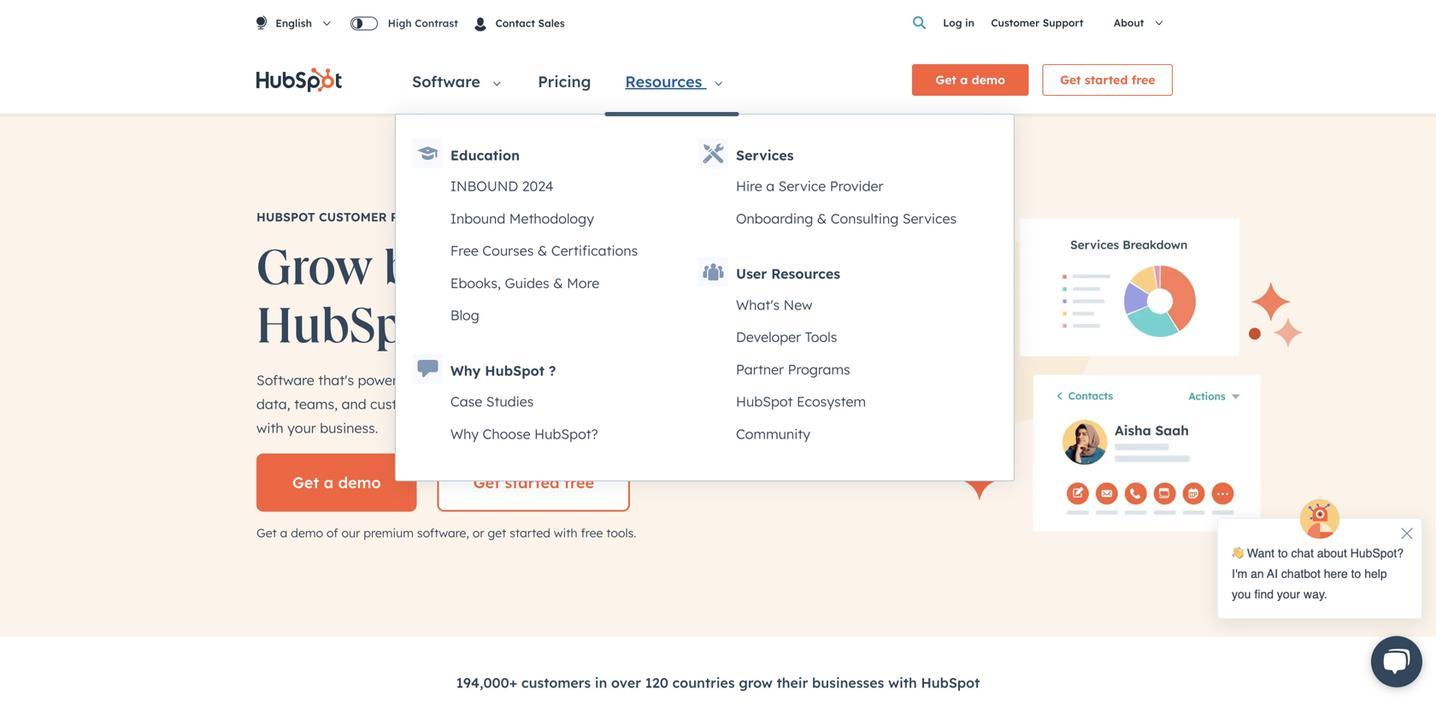 Task type: locate. For each thing, give the bounding box(es) containing it.
0 horizontal spatial services
[[736, 147, 794, 164]]

customers inside software that's powerful, not overpowering. seamlessly connect your data, teams, and customers on one customer platform that grows with your business.
[[370, 396, 437, 413]]

demo down customer
[[972, 72, 1006, 87]]

that's
[[318, 372, 354, 389]]

countries
[[673, 674, 735, 692]]

1 horizontal spatial get started free
[[1061, 72, 1156, 87]]

get started free for get started free link to the left
[[474, 473, 595, 492]]

services right consulting
[[903, 210, 957, 227]]

0 horizontal spatial customers
[[370, 396, 437, 413]]

partner
[[736, 361, 784, 378]]

1 vertical spatial get a demo
[[293, 473, 381, 492]]

hire a service provider
[[736, 178, 884, 195]]

started
[[1085, 72, 1129, 87], [505, 473, 560, 492], [510, 526, 551, 541]]

blog
[[451, 307, 480, 324]]

2 vertical spatial &
[[554, 275, 563, 292]]

our
[[342, 526, 360, 541]]

with inside grow better with hubspot
[[516, 234, 610, 300]]

1 horizontal spatial your
[[671, 372, 700, 389]]

2 horizontal spatial demo
[[972, 72, 1006, 87]]

ebooks,
[[451, 275, 501, 292]]

and
[[342, 396, 367, 413]]

1 why from the top
[[451, 362, 481, 379]]

get a demo link up of
[[257, 454, 417, 512]]

get a demo up of
[[293, 473, 381, 492]]

1 horizontal spatial get a demo link
[[912, 64, 1030, 96]]

your
[[671, 372, 700, 389], [287, 420, 316, 437]]

grow
[[257, 234, 373, 300]]

english button
[[257, 0, 348, 46]]

software up data,
[[257, 372, 315, 389]]

software down contrast on the left top of page
[[412, 72, 485, 91]]

software for software
[[412, 72, 485, 91]]

services up "hire"
[[736, 147, 794, 164]]

why for why choose hubspot?
[[451, 425, 479, 443]]

get a demo
[[936, 72, 1006, 87], [293, 473, 381, 492]]

studies
[[486, 393, 534, 410]]

inbound
[[451, 210, 506, 227]]

customers
[[370, 396, 437, 413], [522, 674, 591, 692]]

1 vertical spatial started
[[505, 473, 560, 492]]

in left over
[[595, 674, 608, 692]]

0 horizontal spatial software
[[257, 372, 315, 389]]

over
[[612, 674, 641, 692]]

a up of
[[324, 473, 334, 492]]

0 horizontal spatial get started free
[[474, 473, 595, 492]]

free courses & certifications link
[[451, 237, 638, 269]]

service
[[779, 178, 826, 195]]

0 horizontal spatial resources
[[626, 72, 707, 91]]

0 horizontal spatial get a demo link
[[257, 454, 417, 512]]

methodology
[[510, 210, 594, 227]]

get a demo link down the log in link on the top of page
[[912, 64, 1030, 96]]

high contrast
[[388, 17, 458, 30]]

get a demo link
[[912, 64, 1030, 96], [257, 454, 417, 512]]

& for more
[[554, 275, 563, 292]]

1 horizontal spatial resources
[[772, 265, 841, 282]]

1 horizontal spatial get a demo
[[936, 72, 1006, 87]]

why
[[451, 362, 481, 379], [451, 425, 479, 443]]

0 vertical spatial demo
[[972, 72, 1006, 87]]

1 vertical spatial get a demo link
[[257, 454, 417, 512]]

get started free link down "about"
[[1043, 64, 1174, 96]]

their
[[777, 674, 809, 692]]

programs
[[788, 361, 851, 378]]

& down the hire a service provider
[[817, 210, 827, 227]]

not
[[421, 372, 442, 389]]

get
[[936, 72, 957, 87], [1061, 72, 1082, 87], [293, 473, 319, 492], [474, 473, 501, 492], [257, 526, 277, 541]]

0 horizontal spatial get a demo
[[293, 473, 381, 492]]

194,000+
[[456, 674, 518, 692]]

1 vertical spatial &
[[538, 242, 548, 259]]

& down inbound methodology link
[[538, 242, 548, 259]]

of
[[327, 526, 338, 541]]

1 vertical spatial resources
[[772, 265, 841, 282]]

about button
[[1101, 7, 1180, 39]]

why down the one
[[451, 425, 479, 443]]

hubspot
[[257, 292, 445, 358], [485, 362, 545, 379], [736, 393, 793, 410], [922, 674, 981, 692]]

& left more
[[554, 275, 563, 292]]

in
[[966, 16, 975, 29], [595, 674, 608, 692]]

0 vertical spatial get started free
[[1061, 72, 1156, 87]]

why choose hubspot?
[[451, 425, 599, 443]]

developer
[[736, 329, 802, 346]]

get started free link
[[1043, 64, 1174, 96], [438, 454, 631, 512]]

more
[[567, 275, 600, 292]]

0 vertical spatial get a demo link
[[912, 64, 1030, 96]]

customers right 194,000+
[[522, 674, 591, 692]]

services
[[736, 147, 794, 164], [903, 210, 957, 227]]

your up grows
[[671, 372, 700, 389]]

1 vertical spatial get started free link
[[438, 454, 631, 512]]

free
[[1132, 72, 1156, 87], [564, 473, 595, 492], [581, 526, 603, 541]]

ecosystem
[[797, 393, 866, 410]]

demo up 'our'
[[338, 473, 381, 492]]

&
[[817, 210, 827, 227], [538, 242, 548, 259], [554, 275, 563, 292]]

1 horizontal spatial customers
[[522, 674, 591, 692]]

1 horizontal spatial &
[[554, 275, 563, 292]]

contact
[[496, 17, 535, 30]]

with
[[516, 234, 610, 300], [257, 420, 284, 437], [554, 526, 578, 541], [889, 674, 918, 692]]

0 horizontal spatial in
[[595, 674, 608, 692]]

partner programs
[[736, 361, 851, 378]]

one
[[461, 396, 485, 413]]

started down "about"
[[1085, 72, 1129, 87]]

2 why from the top
[[451, 425, 479, 443]]

education
[[451, 147, 520, 164]]

platform
[[391, 210, 457, 225]]

1 horizontal spatial in
[[966, 16, 975, 29]]

2 vertical spatial started
[[510, 526, 551, 541]]

get started free down 'why choose hubspot?' link
[[474, 473, 595, 492]]

get a demo for the topmost get started free link
[[936, 72, 1006, 87]]

in right log
[[966, 16, 975, 29]]

free down the hubspot?
[[564, 473, 595, 492]]

a left of
[[280, 526, 288, 541]]

get started free link down 'why choose hubspot?' link
[[438, 454, 631, 512]]

a right "hire"
[[767, 178, 775, 195]]

software for software that's powerful, not overpowering. seamlessly connect your data, teams, and customers on one customer platform that grows with your business.
[[257, 372, 315, 389]]

get started free down "about"
[[1061, 72, 1156, 87]]

free down about dropdown button
[[1132, 72, 1156, 87]]

0 horizontal spatial &
[[538, 242, 548, 259]]

0 vertical spatial why
[[451, 362, 481, 379]]

2 horizontal spatial &
[[817, 210, 827, 227]]

1 vertical spatial get started free
[[474, 473, 595, 492]]

a
[[961, 72, 969, 87], [767, 178, 775, 195], [324, 473, 334, 492], [280, 526, 288, 541]]

0 vertical spatial resources
[[626, 72, 707, 91]]

your down teams,
[[287, 420, 316, 437]]

& for certifications
[[538, 242, 548, 259]]

0 vertical spatial software
[[412, 72, 485, 91]]

get a demo down the log in link on the top of page
[[936, 72, 1006, 87]]

why up the case
[[451, 362, 481, 379]]

free left tools.
[[581, 526, 603, 541]]

pricing
[[538, 72, 591, 91]]

started down 'why choose hubspot?' link
[[505, 473, 560, 492]]

get started free
[[1061, 72, 1156, 87], [474, 473, 595, 492]]

1 vertical spatial why
[[451, 425, 479, 443]]

hire
[[736, 178, 763, 195]]

pricing link
[[518, 46, 605, 114]]

1 vertical spatial customers
[[522, 674, 591, 692]]

0 vertical spatial get a demo
[[936, 72, 1006, 87]]

1 horizontal spatial services
[[903, 210, 957, 227]]

get left of
[[257, 526, 277, 541]]

0 vertical spatial started
[[1085, 72, 1129, 87]]

support
[[1043, 16, 1084, 29]]

1 horizontal spatial demo
[[338, 473, 381, 492]]

community link
[[736, 420, 866, 452]]

onboarding & consulting services link
[[736, 204, 957, 237]]

consulting
[[831, 210, 899, 227]]

1 vertical spatial services
[[903, 210, 957, 227]]

1 vertical spatial your
[[287, 420, 316, 437]]

view of a hubspot user's weekly email, calling, and meeting activity, a contact record, and a customer service report in their hubspot customer platform image
[[765, 219, 1304, 532]]

0 vertical spatial customers
[[370, 396, 437, 413]]

1 horizontal spatial get started free link
[[1043, 64, 1174, 96]]

2 vertical spatial demo
[[291, 526, 323, 541]]

demo left of
[[291, 526, 323, 541]]

what's new
[[736, 296, 813, 313]]

1 vertical spatial software
[[257, 372, 315, 389]]

0 horizontal spatial demo
[[291, 526, 323, 541]]

1 vertical spatial in
[[595, 674, 608, 692]]

guides
[[505, 275, 550, 292]]

platform
[[553, 396, 608, 413]]

grows
[[643, 396, 681, 413]]

0 vertical spatial free
[[1132, 72, 1156, 87]]

ebooks, guides & more
[[451, 275, 600, 292]]

software inside dropdown button
[[412, 72, 485, 91]]

case
[[451, 393, 483, 410]]

started right get
[[510, 526, 551, 541]]

1 horizontal spatial software
[[412, 72, 485, 91]]

customers down powerful,
[[370, 396, 437, 413]]

sales
[[538, 17, 565, 30]]

customer
[[489, 396, 549, 413]]

software inside software that's powerful, not overpowering. seamlessly connect your data, teams, and customers on one customer platform that grows with your business.
[[257, 372, 315, 389]]



Task type: describe. For each thing, give the bounding box(es) containing it.
hire a service provider link
[[736, 172, 957, 204]]

courses
[[483, 242, 534, 259]]

grow better with hubspot
[[257, 234, 610, 358]]

contrast
[[415, 17, 458, 30]]

get a demo link for the topmost get started free link
[[912, 64, 1030, 96]]

english
[[273, 17, 312, 30]]

hubspot
[[257, 210, 315, 225]]

seamlessly
[[541, 372, 612, 389]]

onboarding & consulting services
[[736, 210, 957, 227]]

case studies
[[451, 393, 534, 410]]

connect
[[616, 372, 667, 389]]

log
[[944, 16, 963, 29]]

contact sales link
[[461, 4, 579, 42]]

0 vertical spatial &
[[817, 210, 827, 227]]

software,
[[417, 526, 469, 541]]

get down log
[[936, 72, 957, 87]]

get a demo of our premium software, or get started with free tools.
[[257, 526, 637, 541]]

hubspot customer platform
[[257, 210, 457, 225]]

overpowering.
[[446, 372, 537, 389]]

2 vertical spatial free
[[581, 526, 603, 541]]

case studies link
[[451, 388, 599, 420]]

high
[[388, 17, 412, 30]]

customer
[[992, 16, 1040, 29]]

inbound
[[451, 178, 519, 195]]

provider
[[830, 178, 884, 195]]

better
[[384, 234, 505, 300]]

inbound 2024
[[451, 178, 554, 195]]

hubspot inside grow better with hubspot
[[257, 292, 445, 358]]

get up or
[[474, 473, 501, 492]]

ebooks, guides & more link
[[451, 269, 638, 301]]

get started free for the topmost get started free link
[[1061, 72, 1156, 87]]

log in
[[944, 16, 975, 29]]

powerful,
[[358, 372, 417, 389]]

partner programs link
[[736, 355, 866, 388]]

premium
[[364, 526, 414, 541]]

customer
[[319, 210, 387, 225]]

customer support link
[[992, 16, 1084, 29]]

get
[[488, 526, 507, 541]]

businesses
[[813, 674, 885, 692]]

developer tools link
[[736, 323, 866, 355]]

chat widget region
[[1201, 498, 1437, 701]]

choose
[[483, 425, 531, 443]]

new
[[784, 296, 813, 313]]

or
[[473, 526, 485, 541]]

a down the log in link on the top of page
[[961, 72, 969, 87]]

started for get started free link to the left
[[505, 473, 560, 492]]

get a demo for get started free link to the left
[[293, 473, 381, 492]]

get down teams,
[[293, 473, 319, 492]]

certifications
[[552, 242, 638, 259]]

why for why hubspot ?
[[451, 362, 481, 379]]

on
[[441, 396, 457, 413]]

?
[[549, 362, 556, 379]]

software that's powerful, not overpowering. seamlessly connect your data, teams, and customers on one customer platform that grows with your business.
[[257, 372, 700, 437]]

software button
[[392, 46, 518, 114]]

hubspot ecosystem
[[736, 393, 866, 410]]

0 vertical spatial in
[[966, 16, 975, 29]]

free
[[451, 242, 479, 259]]

get down support
[[1061, 72, 1082, 87]]

why choose hubspot? link
[[451, 420, 599, 452]]

high contrast button
[[350, 17, 458, 30]]

onboarding
[[736, 210, 814, 227]]

inbound 2024 link
[[451, 172, 638, 204]]

tools
[[805, 329, 838, 346]]

0 vertical spatial your
[[671, 372, 700, 389]]

194,000+ customers in over 120 countries grow their businesses with hubspot
[[456, 674, 981, 692]]

inbound methodology link
[[451, 204, 638, 237]]

tools.
[[607, 526, 637, 541]]

0 vertical spatial get started free link
[[1043, 64, 1174, 96]]

contact sales
[[493, 17, 565, 30]]

1 vertical spatial demo
[[338, 473, 381, 492]]

get a demo link for get started free link to the left
[[257, 454, 417, 512]]

customer support
[[992, 16, 1084, 29]]

blog link
[[451, 301, 638, 334]]

1 vertical spatial free
[[564, 473, 595, 492]]

grow
[[739, 674, 773, 692]]

120
[[646, 674, 669, 692]]

what's
[[736, 296, 780, 313]]

user resources
[[736, 265, 841, 282]]

started for the topmost get started free link
[[1085, 72, 1129, 87]]

hubspot image
[[257, 67, 342, 93]]

what's new link
[[736, 291, 866, 323]]

why hubspot ?
[[451, 362, 556, 379]]

0 vertical spatial services
[[736, 147, 794, 164]]

community
[[736, 425, 811, 443]]

that
[[612, 396, 639, 413]]

log in link
[[944, 14, 975, 32]]

user
[[736, 265, 768, 282]]

0 horizontal spatial your
[[287, 420, 316, 437]]

Search search field
[[910, 12, 941, 33]]

developer tools
[[736, 329, 838, 346]]

resources inside resources 'dropdown button'
[[626, 72, 707, 91]]

with inside software that's powerful, not overpowering. seamlessly connect your data, teams, and customers on one customer platform that grows with your business.
[[257, 420, 284, 437]]

2024
[[522, 178, 554, 195]]

hubspot?
[[535, 425, 599, 443]]

0 horizontal spatial get started free link
[[438, 454, 631, 512]]

resources button
[[605, 46, 740, 114]]



